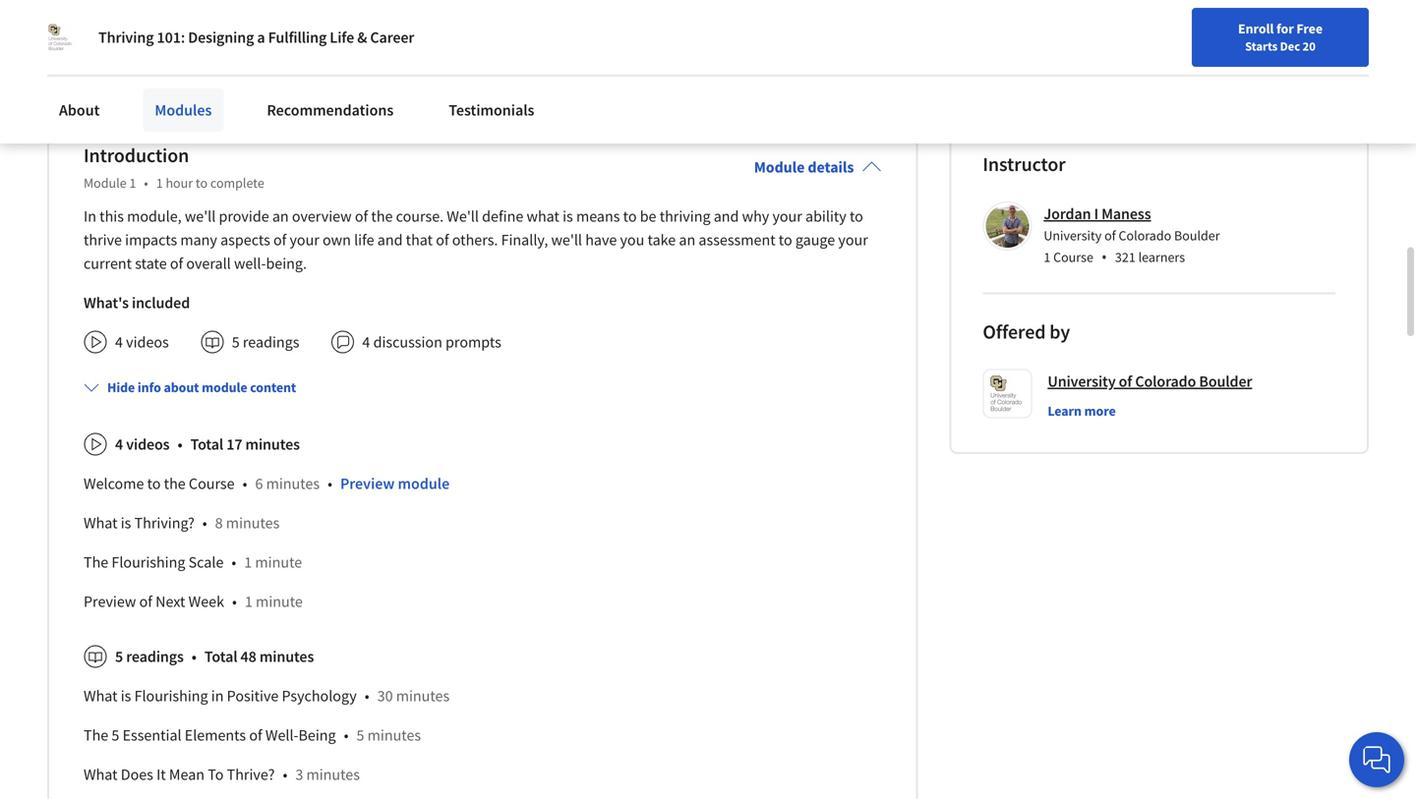 Task type: locate. For each thing, give the bounding box(es) containing it.
4 videos
[[115, 333, 169, 352], [115, 435, 170, 455]]

chat with us image
[[1361, 744, 1393, 776]]

the up life in the left top of the page
[[371, 207, 393, 226]]

• left 3
[[283, 765, 287, 785]]

have
[[585, 230, 617, 250]]

1 right 'scale'
[[244, 553, 252, 573]]

we'll down what
[[551, 230, 582, 250]]

thriving
[[660, 207, 711, 226]]

module inside dropdown button
[[202, 379, 247, 397]]

• total 48 minutes
[[192, 647, 314, 667]]

in
[[211, 687, 224, 706]]

0 vertical spatial readings
[[243, 333, 299, 352]]

is
[[563, 207, 573, 226], [121, 514, 131, 533], [121, 687, 131, 706]]

a
[[257, 28, 265, 47]]

minutes right 30
[[396, 687, 450, 706]]

find your new career
[[928, 62, 1051, 80]]

finally,
[[501, 230, 548, 250]]

• inside 'introduction module 1 • 1 hour to complete'
[[144, 174, 148, 192]]

30
[[377, 687, 393, 706]]

• right being
[[344, 726, 349, 746]]

1 vertical spatial the
[[164, 474, 186, 494]]

0 horizontal spatial module
[[202, 379, 247, 397]]

total for total 48 minutes
[[204, 647, 237, 667]]

1 horizontal spatial the
[[371, 207, 393, 226]]

total left 17
[[190, 435, 223, 455]]

module
[[202, 379, 247, 397], [398, 474, 450, 494]]

5 readings up content
[[232, 333, 299, 352]]

1 horizontal spatial 5 readings
[[232, 333, 299, 352]]

4 up welcome
[[115, 435, 123, 455]]

4 videos down what's included on the top left of page
[[115, 333, 169, 352]]

module inside region
[[398, 474, 450, 494]]

1 videos from the top
[[126, 333, 169, 352]]

0 vertical spatial career
[[370, 28, 414, 47]]

the down welcome
[[84, 553, 108, 573]]

0 horizontal spatial 5 readings
[[115, 647, 184, 667]]

0 horizontal spatial readings
[[126, 647, 184, 667]]

3 what from the top
[[84, 765, 118, 785]]

jordan i maness link
[[1044, 204, 1151, 224]]

thriving?
[[134, 514, 195, 533]]

career right &
[[370, 28, 414, 47]]

0 vertical spatial the
[[84, 553, 108, 573]]

0 vertical spatial course
[[1053, 249, 1094, 266]]

testimonials link
[[437, 89, 546, 132]]

0 vertical spatial total
[[190, 435, 223, 455]]

videos down what's included on the top left of page
[[126, 333, 169, 352]]

offered
[[983, 320, 1046, 344]]

jordan i maness image
[[986, 205, 1029, 248]]

to inside 'introduction module 1 • 1 hour to complete'
[[196, 174, 208, 192]]

your
[[956, 62, 982, 80], [772, 207, 802, 226], [290, 230, 319, 250], [838, 230, 868, 250]]

what for what does it mean to thrive?
[[84, 765, 118, 785]]

1 horizontal spatial readings
[[243, 333, 299, 352]]

the
[[371, 207, 393, 226], [164, 474, 186, 494]]

we'll
[[447, 207, 479, 226]]

jordan
[[1044, 204, 1091, 224]]

is left thriving?
[[121, 514, 131, 533]]

1 left the hour in the left top of the page
[[156, 174, 163, 192]]

flourishing down thriving?
[[112, 553, 185, 573]]

total left 48
[[204, 647, 237, 667]]

1 vertical spatial career
[[1014, 62, 1051, 80]]

1 what from the top
[[84, 514, 118, 533]]

minutes
[[245, 435, 300, 455], [266, 474, 320, 494], [226, 514, 280, 533], [260, 647, 314, 667], [396, 687, 450, 706], [367, 726, 421, 746], [306, 765, 360, 785]]

readings up content
[[243, 333, 299, 352]]

of inside jordan i maness university of colorado boulder 1 course • 321 learners
[[1104, 227, 1116, 245]]

1 horizontal spatial module
[[398, 474, 450, 494]]

1 vertical spatial 5 readings
[[115, 647, 184, 667]]

4 videos up welcome
[[115, 435, 170, 455]]

impacts
[[125, 230, 177, 250]]

what's
[[84, 293, 129, 313]]

1
[[129, 174, 136, 192], [156, 174, 163, 192], [1044, 249, 1051, 266], [244, 553, 252, 573], [245, 592, 253, 612]]

0 horizontal spatial an
[[272, 207, 289, 226]]

minute right 'scale'
[[255, 553, 302, 573]]

that
[[406, 230, 433, 250]]

flourishing
[[112, 553, 185, 573], [134, 687, 208, 706]]

starts
[[1245, 38, 1278, 54]]

0 horizontal spatial and
[[377, 230, 403, 250]]

hide info about module content region
[[84, 417, 882, 800]]

0 vertical spatial module
[[202, 379, 247, 397]]

of
[[355, 207, 368, 226], [1104, 227, 1116, 245], [273, 230, 287, 250], [436, 230, 449, 250], [170, 254, 183, 274], [1119, 372, 1132, 392], [139, 592, 152, 612], [249, 726, 262, 746]]

positive
[[227, 687, 279, 706]]

1 horizontal spatial course
[[1053, 249, 1094, 266]]

thrive?
[[227, 765, 275, 785]]

we'll up many
[[185, 207, 216, 226]]

well-
[[265, 726, 299, 746]]

own
[[323, 230, 351, 250]]

minute up • total 48 minutes
[[256, 592, 303, 612]]

2 videos from the top
[[126, 435, 170, 455]]

your down overview
[[290, 230, 319, 250]]

2 vertical spatial is
[[121, 687, 131, 706]]

the inside hide info about module content region
[[164, 474, 186, 494]]

university down the jordan
[[1044, 227, 1102, 245]]

0 vertical spatial an
[[272, 207, 289, 226]]

the up what is thriving? • 8 minutes
[[164, 474, 186, 494]]

1 vertical spatial we'll
[[551, 230, 582, 250]]

course inside jordan i maness university of colorado boulder 1 course • 321 learners
[[1053, 249, 1094, 266]]

others.
[[452, 230, 498, 250]]

1 vertical spatial total
[[204, 647, 237, 667]]

thriving
[[98, 28, 154, 47]]

0 horizontal spatial module
[[84, 174, 127, 192]]

what's included
[[84, 293, 190, 313]]

0 horizontal spatial the
[[164, 474, 186, 494]]

1 vertical spatial preview
[[84, 592, 136, 612]]

1 horizontal spatial preview
[[340, 474, 395, 494]]

the left essential
[[84, 726, 108, 746]]

0 vertical spatial colorado
[[1119, 227, 1172, 245]]

4 down what's
[[115, 333, 123, 352]]

1 horizontal spatial and
[[714, 207, 739, 226]]

and up 'assessment'
[[714, 207, 739, 226]]

0 vertical spatial boulder
[[1174, 227, 1220, 245]]

modules link
[[143, 89, 224, 132]]

2 vertical spatial what
[[84, 765, 118, 785]]

course
[[1053, 249, 1094, 266], [189, 474, 235, 494]]

total
[[190, 435, 223, 455], [204, 647, 237, 667]]

course down the jordan
[[1053, 249, 1094, 266]]

and right life in the left top of the page
[[377, 230, 403, 250]]

None search field
[[280, 52, 605, 91]]

career inside find your new career link
[[1014, 62, 1051, 80]]

• inside jordan i maness university of colorado boulder 1 course • 321 learners
[[1101, 247, 1107, 268]]

for
[[31, 10, 53, 30]]

english
[[1097, 61, 1145, 81]]

0 horizontal spatial course
[[189, 474, 235, 494]]

1 vertical spatial colorado
[[1135, 372, 1196, 392]]

details
[[808, 158, 854, 177]]

• down introduction
[[144, 174, 148, 192]]

preview of next week • 1 minute
[[84, 592, 303, 612]]

5 left essential
[[112, 726, 119, 746]]

1 vertical spatial course
[[189, 474, 235, 494]]

new
[[985, 62, 1011, 80]]

learn more
[[1048, 402, 1116, 420]]

0 vertical spatial we'll
[[185, 207, 216, 226]]

introduction
[[84, 143, 189, 168]]

4 discussion prompts
[[362, 333, 501, 352]]

1 vertical spatial and
[[377, 230, 403, 250]]

an right provide
[[272, 207, 289, 226]]

• left 48
[[192, 647, 197, 667]]

why
[[742, 207, 769, 226]]

find your new career link
[[918, 59, 1061, 84]]

is for what is thriving? • 8 minutes
[[121, 514, 131, 533]]

1 vertical spatial videos
[[126, 435, 170, 455]]

2 4 videos from the top
[[115, 435, 170, 455]]

• total 17 minutes
[[177, 435, 300, 455]]

scale
[[188, 553, 224, 573]]

• right 'scale'
[[231, 553, 236, 573]]

aspects
[[220, 230, 270, 250]]

0 vertical spatial is
[[563, 207, 573, 226]]

career right new
[[1014, 62, 1051, 80]]

5 readings down next
[[115, 647, 184, 667]]

0 vertical spatial university
[[1044, 227, 1102, 245]]

5 readings inside hide info about module content region
[[115, 647, 184, 667]]

5
[[232, 333, 240, 352], [115, 647, 123, 667], [112, 726, 119, 746], [356, 726, 364, 746]]

university up learn more
[[1048, 372, 1116, 392]]

1 horizontal spatial career
[[1014, 62, 1051, 80]]

1 vertical spatial module
[[398, 474, 450, 494]]

2 the from the top
[[84, 726, 108, 746]]

to
[[208, 765, 224, 785]]

course up 8
[[189, 474, 235, 494]]

2 what from the top
[[84, 687, 118, 706]]

the 5 essential elements of well-being • 5 minutes
[[84, 726, 421, 746]]

module up this
[[84, 174, 127, 192]]

videos inside hide info about module content region
[[126, 435, 170, 455]]

0 vertical spatial the
[[371, 207, 393, 226]]

your right find
[[956, 62, 982, 80]]

0 vertical spatial flourishing
[[112, 553, 185, 573]]

show notifications image
[[1208, 64, 1232, 88]]

current
[[84, 254, 132, 274]]

1 horizontal spatial an
[[679, 230, 696, 250]]

• left 30
[[365, 687, 369, 706]]

less
[[85, 65, 111, 84]]

boulder inside jordan i maness university of colorado boulder 1 course • 321 learners
[[1174, 227, 1220, 245]]

flourishing up essential
[[134, 687, 208, 706]]

to
[[196, 174, 208, 192], [623, 207, 637, 226], [850, 207, 863, 226], [779, 230, 792, 250], [147, 474, 161, 494]]

1 vertical spatial the
[[84, 726, 108, 746]]

recommendations link
[[255, 89, 405, 132]]

week
[[188, 592, 224, 612]]

next
[[156, 592, 185, 612]]

to left be
[[623, 207, 637, 226]]

1 vertical spatial readings
[[126, 647, 184, 667]]

for
[[1277, 20, 1294, 37]]

what
[[84, 514, 118, 533], [84, 687, 118, 706], [84, 765, 118, 785]]

readings
[[243, 333, 299, 352], [126, 647, 184, 667]]

0 vertical spatial videos
[[126, 333, 169, 352]]

minute
[[255, 553, 302, 573], [256, 592, 303, 612]]

minutes right 3
[[306, 765, 360, 785]]

1 down the jordan
[[1044, 249, 1051, 266]]

5 up essential
[[115, 647, 123, 667]]

1 vertical spatial what
[[84, 687, 118, 706]]

to right the hour in the left top of the page
[[196, 174, 208, 192]]

module inside 'introduction module 1 • 1 hour to complete'
[[84, 174, 127, 192]]

readings down next
[[126, 647, 184, 667]]

1 vertical spatial 4 videos
[[115, 435, 170, 455]]

you
[[620, 230, 644, 250]]

1 the from the top
[[84, 553, 108, 573]]

minutes right 48
[[260, 647, 314, 667]]

an down "thriving"
[[679, 230, 696, 250]]

university of colorado boulder
[[1048, 372, 1252, 392]]

1 vertical spatial boulder
[[1199, 372, 1252, 392]]

module left "details"
[[754, 158, 805, 177]]

course inside hide info about module content region
[[189, 474, 235, 494]]

to right welcome
[[147, 474, 161, 494]]

what
[[527, 207, 560, 226]]

1 right week in the bottom of the page
[[245, 592, 253, 612]]

is up essential
[[121, 687, 131, 706]]

0 vertical spatial 4 videos
[[115, 333, 169, 352]]

1 vertical spatial university
[[1048, 372, 1116, 392]]

what for what is flourishing in positive psychology
[[84, 687, 118, 706]]

1 vertical spatial is
[[121, 514, 131, 533]]

module
[[754, 158, 805, 177], [84, 174, 127, 192]]

videos
[[126, 333, 169, 352], [126, 435, 170, 455]]

is right what
[[563, 207, 573, 226]]

0 vertical spatial what
[[84, 514, 118, 533]]

videos up welcome
[[126, 435, 170, 455]]

• left 321
[[1101, 247, 1107, 268]]



Task type: vqa. For each thing, say whether or not it's contained in the screenshot.
"Enroll"
yes



Task type: describe. For each thing, give the bounding box(es) containing it.
what for what is thriving?
[[84, 514, 118, 533]]

what is thriving? • 8 minutes
[[84, 514, 280, 533]]

free
[[1297, 20, 1323, 37]]

0 vertical spatial minute
[[255, 553, 302, 573]]

1 down introduction
[[129, 174, 136, 192]]

state
[[135, 254, 167, 274]]

does
[[121, 765, 153, 785]]

is for what is flourishing in positive psychology • 30 minutes
[[121, 687, 131, 706]]

about
[[59, 100, 100, 120]]

being.
[[266, 254, 307, 274]]

university of colorado boulder image
[[47, 24, 75, 51]]

6
[[255, 474, 263, 494]]

5 right being
[[356, 726, 364, 746]]

5 up hide info about module content on the left top
[[232, 333, 240, 352]]

elements
[[185, 726, 246, 746]]

the for the 5 essential elements of well-being
[[84, 726, 108, 746]]

1 vertical spatial flourishing
[[134, 687, 208, 706]]

provide
[[219, 207, 269, 226]]

0 vertical spatial preview
[[340, 474, 395, 494]]

welcome to the course • 6 minutes • preview module
[[84, 474, 450, 494]]

4 inside hide info about module content region
[[115, 435, 123, 455]]

define
[[482, 207, 523, 226]]

learners
[[1138, 249, 1185, 266]]

modules
[[155, 100, 212, 120]]

included
[[132, 293, 190, 313]]

be
[[640, 207, 656, 226]]

8
[[215, 514, 223, 533]]

psychology
[[282, 687, 357, 706]]

about link
[[47, 89, 112, 132]]

boulder inside university of colorado boulder link
[[1199, 372, 1252, 392]]

to left gauge
[[779, 230, 792, 250]]

thrive
[[84, 230, 122, 250]]

minutes right 8
[[226, 514, 280, 533]]

• left 17
[[177, 435, 183, 455]]

to inside hide info about module content region
[[147, 474, 161, 494]]

• right week in the bottom of the page
[[232, 592, 237, 612]]

the for the flourishing scale
[[84, 553, 108, 573]]

hide info about module content
[[107, 379, 296, 397]]

more
[[1084, 402, 1116, 420]]

48
[[241, 647, 256, 667]]

english button
[[1061, 39, 1180, 103]]

testimonials
[[449, 100, 534, 120]]

0 vertical spatial 5 readings
[[232, 333, 299, 352]]

your down ability
[[838, 230, 868, 250]]

4 left discussion at the left of the page
[[362, 333, 370, 352]]

total for total 17 minutes
[[190, 435, 223, 455]]

to right ability
[[850, 207, 863, 226]]

individuals
[[56, 10, 131, 30]]

info
[[138, 379, 161, 397]]

is inside in this module, we'll provide an overview of the course.  we'll define what is means to be thriving and why your ability to thrive impacts many aspects of your own life and that of others.  finally, we'll have you take an assessment to gauge your current state of overall well-being.
[[563, 207, 573, 226]]

20
[[1303, 38, 1316, 54]]

life
[[354, 230, 374, 250]]

1 vertical spatial an
[[679, 230, 696, 250]]

fulfilling
[[268, 28, 327, 47]]

mean
[[169, 765, 205, 785]]

maness
[[1102, 204, 1151, 224]]

complete
[[210, 174, 264, 192]]

hour
[[166, 174, 193, 192]]

0 horizontal spatial preview
[[84, 592, 136, 612]]

your right why
[[772, 207, 802, 226]]

read less
[[47, 65, 111, 84]]

• left preview module "link"
[[328, 474, 332, 494]]

4 videos inside hide info about module content region
[[115, 435, 170, 455]]

university of colorado boulder link
[[1048, 370, 1252, 394]]

0 horizontal spatial career
[[370, 28, 414, 47]]

thriving 101: designing a fulfilling life & career
[[98, 28, 414, 47]]

essential
[[123, 726, 182, 746]]

means
[[576, 207, 620, 226]]

0 vertical spatial and
[[714, 207, 739, 226]]

take
[[648, 230, 676, 250]]

• left 8
[[202, 514, 207, 533]]

minutes right 6
[[266, 474, 320, 494]]

1 4 videos from the top
[[115, 333, 169, 352]]

by
[[1050, 320, 1070, 344]]

content
[[250, 379, 296, 397]]

university inside jordan i maness university of colorado boulder 1 course • 321 learners
[[1044, 227, 1102, 245]]

hide info about module content button
[[76, 370, 304, 405]]

ability
[[805, 207, 847, 226]]

for individuals
[[31, 10, 131, 30]]

enroll for free starts dec 20
[[1238, 20, 1323, 54]]

module,
[[127, 207, 182, 226]]

1 vertical spatial minute
[[256, 592, 303, 612]]

what does it mean to thrive? • 3 minutes
[[84, 765, 360, 785]]

• left 6
[[242, 474, 247, 494]]

&
[[357, 28, 367, 47]]

readings inside hide info about module content region
[[126, 647, 184, 667]]

read less button
[[47, 64, 111, 85]]

the inside in this module, we'll provide an overview of the course.  we'll define what is means to be thriving and why your ability to thrive impacts many aspects of your own life and that of others.  finally, we'll have you take an assessment to gauge your current state of overall well-being.
[[371, 207, 393, 226]]

321
[[1115, 249, 1136, 266]]

minutes down 30
[[367, 726, 421, 746]]

3
[[295, 765, 303, 785]]

what is flourishing in positive psychology • 30 minutes
[[84, 687, 450, 706]]

learn more button
[[1048, 401, 1116, 421]]

jordan i maness university of colorado boulder 1 course • 321 learners
[[1044, 204, 1220, 268]]

recommendations
[[267, 100, 394, 120]]

instructor
[[983, 152, 1066, 177]]

many
[[180, 230, 217, 250]]

this
[[99, 207, 124, 226]]

enroll
[[1238, 20, 1274, 37]]

offered by
[[983, 320, 1070, 344]]

info about module content element
[[76, 362, 882, 800]]

minutes right 17
[[245, 435, 300, 455]]

coursera image
[[24, 55, 149, 87]]

1 inside jordan i maness university of colorado boulder 1 course • 321 learners
[[1044, 249, 1051, 266]]

module details
[[754, 158, 854, 177]]

hide
[[107, 379, 135, 397]]

colorado inside jordan i maness university of colorado boulder 1 course • 321 learners
[[1119, 227, 1172, 245]]

designing
[[188, 28, 254, 47]]

0 horizontal spatial we'll
[[185, 207, 216, 226]]

in this module, we'll provide an overview of the course.  we'll define what is means to be thriving and why your ability to thrive impacts many aspects of your own life and that of others.  finally, we'll have you take an assessment to gauge your current state of overall well-being.
[[84, 207, 868, 274]]

17
[[226, 435, 242, 455]]

the flourishing scale • 1 minute
[[84, 553, 302, 573]]

find
[[928, 62, 953, 80]]

colorado inside university of colorado boulder link
[[1135, 372, 1196, 392]]

1 horizontal spatial module
[[754, 158, 805, 177]]

discussion
[[373, 333, 442, 352]]

1 horizontal spatial we'll
[[551, 230, 582, 250]]

dec
[[1280, 38, 1300, 54]]

101:
[[157, 28, 185, 47]]

it
[[156, 765, 166, 785]]

read
[[47, 65, 81, 84]]

i
[[1094, 204, 1099, 224]]

overall
[[186, 254, 231, 274]]

assessment
[[699, 230, 776, 250]]

welcome
[[84, 474, 144, 494]]



